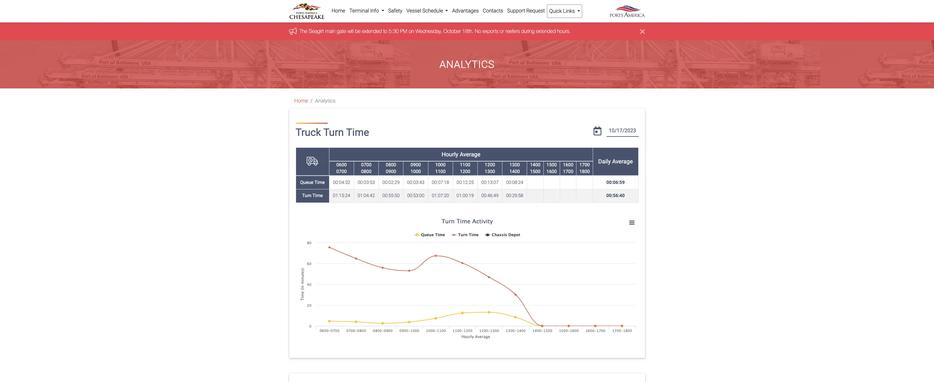 Task type: vqa. For each thing, say whether or not it's contained in the screenshot.
left extended
yes



Task type: describe. For each thing, give the bounding box(es) containing it.
october
[[444, 28, 461, 34]]

1 vertical spatial analytics
[[315, 98, 336, 104]]

00:03:43
[[407, 180, 424, 185]]

1500 1600
[[547, 162, 557, 174]]

support
[[507, 8, 525, 14]]

1 vertical spatial 1000
[[411, 169, 421, 174]]

bullhorn image
[[289, 28, 299, 35]]

support request link
[[505, 4, 547, 17]]

truck
[[296, 126, 321, 139]]

safety link
[[386, 4, 404, 17]]

00:07:18
[[432, 180, 449, 185]]

1 horizontal spatial 1400
[[530, 162, 541, 168]]

0 vertical spatial turn
[[323, 126, 344, 139]]

1 extended from the left
[[362, 28, 382, 34]]

1 horizontal spatial 1500
[[547, 162, 557, 168]]

no
[[475, 28, 481, 34]]

00:29:58
[[506, 193, 523, 199]]

0 vertical spatial home link
[[330, 4, 347, 17]]

1000 1100
[[435, 162, 446, 174]]

1 horizontal spatial analytics
[[440, 58, 495, 71]]

0 horizontal spatial 0900
[[386, 169, 396, 174]]

00:04:32
[[333, 180, 350, 185]]

1 vertical spatial home link
[[294, 98, 308, 104]]

1600 1700
[[563, 162, 573, 174]]

0 vertical spatial 1700
[[580, 162, 590, 168]]

close image
[[640, 28, 645, 35]]

1 vertical spatial 1400
[[510, 169, 520, 174]]

0700 0800
[[361, 162, 372, 174]]

reefers
[[505, 28, 520, 34]]

1300 1400
[[510, 162, 520, 174]]

pm
[[400, 28, 407, 34]]

vessel schedule link
[[404, 4, 450, 17]]

01:04:42
[[358, 193, 375, 199]]

5:30
[[389, 28, 399, 34]]

support request
[[507, 8, 545, 14]]

0 vertical spatial 0900
[[411, 162, 421, 168]]

seagirt
[[309, 28, 324, 34]]

during
[[521, 28, 535, 34]]

request
[[526, 8, 545, 14]]

1200 1300
[[485, 162, 495, 174]]

main
[[325, 28, 335, 34]]

hourly average daily average
[[442, 151, 633, 165]]

0600 0700
[[336, 162, 347, 174]]

0800 0900
[[386, 162, 396, 174]]

1 horizontal spatial 1300
[[510, 162, 520, 168]]

on
[[409, 28, 414, 34]]

queue
[[300, 180, 313, 185]]

quick
[[549, 8, 562, 14]]

1 vertical spatial 1300
[[485, 169, 495, 174]]

1 horizontal spatial 1600
[[563, 162, 573, 168]]

1 vertical spatial 1100
[[435, 169, 446, 174]]

home for home link to the bottom
[[294, 98, 308, 104]]

0 horizontal spatial 1500
[[530, 169, 541, 174]]

to
[[383, 28, 387, 34]]

terminal
[[349, 8, 369, 14]]

1400 1500
[[530, 162, 541, 174]]

the seagirt main gate will be extended to 5:30 pm on wednesday, october 18th.  no exports or reefers during extended hours. link
[[299, 28, 571, 34]]

0 vertical spatial 1000
[[435, 162, 446, 168]]

wednesday,
[[416, 28, 442, 34]]

quick links link
[[547, 4, 582, 18]]

1 horizontal spatial 1200
[[485, 162, 495, 168]]



Task type: locate. For each thing, give the bounding box(es) containing it.
1400 left 1500 1600
[[530, 162, 541, 168]]

1100 up "00:07:18" in the left top of the page
[[435, 169, 446, 174]]

00:53:00
[[407, 193, 424, 199]]

calendar day image
[[594, 127, 602, 136]]

hourly
[[442, 151, 458, 158]]

1800
[[580, 169, 590, 174]]

1 vertical spatial time
[[314, 180, 325, 185]]

1000 down hourly
[[435, 162, 446, 168]]

0 vertical spatial 1500
[[547, 162, 557, 168]]

00:02:29
[[382, 180, 400, 185]]

0 vertical spatial 0800
[[386, 162, 396, 168]]

0900
[[411, 162, 421, 168], [386, 169, 396, 174]]

1700
[[580, 162, 590, 168], [563, 169, 573, 174]]

0 vertical spatial 1100
[[460, 162, 470, 168]]

0700 down 0600
[[336, 169, 347, 174]]

1 horizontal spatial home link
[[330, 4, 347, 17]]

contacts link
[[481, 4, 505, 17]]

0 horizontal spatial 1300
[[485, 169, 495, 174]]

1100 1200
[[460, 162, 470, 174]]

01:15:24
[[333, 193, 350, 199]]

0 horizontal spatial 1600
[[547, 169, 557, 174]]

1500
[[547, 162, 557, 168], [530, 169, 541, 174]]

0 vertical spatial analytics
[[440, 58, 495, 71]]

00:13:07
[[481, 180, 499, 185]]

1 vertical spatial 1200
[[460, 169, 470, 174]]

0 horizontal spatial 1400
[[510, 169, 520, 174]]

00:12:25
[[457, 180, 474, 185]]

1300 up 00:08:24
[[510, 162, 520, 168]]

1 horizontal spatial extended
[[536, 28, 556, 34]]

1300
[[510, 162, 520, 168], [485, 169, 495, 174]]

hours.
[[557, 28, 571, 34]]

0 horizontal spatial 1700
[[563, 169, 573, 174]]

00:03:53
[[358, 180, 375, 185]]

01:00:19
[[457, 193, 474, 199]]

0 horizontal spatial home link
[[294, 98, 308, 104]]

1 vertical spatial turn
[[302, 193, 311, 199]]

1 vertical spatial 1500
[[530, 169, 541, 174]]

average
[[460, 151, 480, 158], [612, 158, 633, 165]]

0 horizontal spatial extended
[[362, 28, 382, 34]]

1200 up 00:13:07
[[485, 162, 495, 168]]

advantages link
[[450, 4, 481, 17]]

turn right 'truck'
[[323, 126, 344, 139]]

will
[[348, 28, 354, 34]]

0 horizontal spatial analytics
[[315, 98, 336, 104]]

0600
[[336, 162, 347, 168]]

1 vertical spatial 0900
[[386, 169, 396, 174]]

info
[[370, 8, 379, 14]]

0 horizontal spatial 0700
[[336, 169, 347, 174]]

1400 up 00:08:24
[[510, 169, 520, 174]]

1 horizontal spatial 0800
[[386, 162, 396, 168]]

1 horizontal spatial 0700
[[361, 162, 372, 168]]

advantages
[[452, 8, 479, 14]]

2 vertical spatial time
[[312, 193, 323, 199]]

1200
[[485, 162, 495, 168], [460, 169, 470, 174]]

1 vertical spatial 0800
[[361, 169, 372, 174]]

1100
[[460, 162, 470, 168], [435, 169, 446, 174]]

1500 down the hourly average daily average
[[530, 169, 541, 174]]

0900 up 00:03:43
[[411, 162, 421, 168]]

1 horizontal spatial turn
[[323, 126, 344, 139]]

1 horizontal spatial 1100
[[460, 162, 470, 168]]

safety
[[388, 8, 402, 14]]

None text field
[[607, 125, 639, 137]]

1600 left '1700 1800'
[[563, 162, 573, 168]]

terminal info
[[349, 8, 380, 14]]

1 horizontal spatial home
[[332, 8, 345, 14]]

0900 up the 00:02:29
[[386, 169, 396, 174]]

the seagirt main gate will be extended to 5:30 pm on wednesday, october 18th.  no exports or reefers during extended hours.
[[299, 28, 571, 34]]

01:07:20
[[432, 193, 449, 199]]

0900 1000
[[411, 162, 421, 174]]

00:56:40
[[606, 193, 625, 199]]

0 horizontal spatial 0800
[[361, 169, 372, 174]]

home link
[[330, 4, 347, 17], [294, 98, 308, 104]]

0 vertical spatial home
[[332, 8, 345, 14]]

or
[[500, 28, 504, 34]]

1 vertical spatial home
[[294, 98, 308, 104]]

0 horizontal spatial 1200
[[460, 169, 470, 174]]

1500 left '1600 1700' on the top of the page
[[547, 162, 557, 168]]

0 vertical spatial time
[[346, 126, 369, 139]]

home for top home link
[[332, 8, 345, 14]]

1 horizontal spatial 1000
[[435, 162, 446, 168]]

2 extended from the left
[[536, 28, 556, 34]]

1000
[[435, 162, 446, 168], [411, 169, 421, 174]]

gate
[[337, 28, 346, 34]]

vessel
[[407, 8, 421, 14]]

extended right the during at right
[[536, 28, 556, 34]]

terminal info link
[[347, 4, 386, 17]]

1 horizontal spatial average
[[612, 158, 633, 165]]

0700 up 00:03:53
[[361, 162, 372, 168]]

1 horizontal spatial 1700
[[580, 162, 590, 168]]

1600
[[563, 162, 573, 168], [547, 169, 557, 174]]

0 horizontal spatial 1000
[[411, 169, 421, 174]]

extended
[[362, 28, 382, 34], [536, 28, 556, 34]]

1200 up 00:12:25
[[460, 169, 470, 174]]

0 vertical spatial 1600
[[563, 162, 573, 168]]

1 vertical spatial 1600
[[547, 169, 557, 174]]

0800 up 00:03:53
[[361, 169, 372, 174]]

00:08:24
[[506, 180, 523, 185]]

0 vertical spatial average
[[460, 151, 480, 158]]

time for 01:15:24
[[312, 193, 323, 199]]

0800
[[386, 162, 396, 168], [361, 169, 372, 174]]

0 vertical spatial 1400
[[530, 162, 541, 168]]

vessel schedule
[[407, 8, 444, 14]]

1700 left the 1800
[[563, 169, 573, 174]]

0 vertical spatial 1300
[[510, 162, 520, 168]]

exports
[[483, 28, 498, 34]]

18th.
[[462, 28, 474, 34]]

1 horizontal spatial 0900
[[411, 162, 421, 168]]

links
[[563, 8, 575, 14]]

1 vertical spatial 1700
[[563, 169, 573, 174]]

home inside home link
[[332, 8, 345, 14]]

quick links
[[549, 8, 576, 14]]

truck turn time
[[296, 126, 369, 139]]

extended left to on the top left of page
[[362, 28, 382, 34]]

00:06:59
[[606, 180, 625, 185]]

turn down queue
[[302, 193, 311, 199]]

0 horizontal spatial 1100
[[435, 169, 446, 174]]

1100 up 00:12:25
[[460, 162, 470, 168]]

1700 1800
[[580, 162, 590, 174]]

time
[[346, 126, 369, 139], [314, 180, 325, 185], [312, 193, 323, 199]]

home
[[332, 8, 345, 14], [294, 98, 308, 104]]

1 vertical spatial 0700
[[336, 169, 347, 174]]

0 horizontal spatial home
[[294, 98, 308, 104]]

1300 up 00:13:07
[[485, 169, 495, 174]]

1000 up 00:03:43
[[411, 169, 421, 174]]

contacts
[[483, 8, 503, 14]]

0 horizontal spatial turn
[[302, 193, 311, 199]]

the seagirt main gate will be extended to 5:30 pm on wednesday, october 18th.  no exports or reefers during extended hours. alert
[[0, 23, 934, 41]]

the
[[299, 28, 307, 34]]

1400
[[530, 162, 541, 168], [510, 169, 520, 174]]

queue time
[[300, 180, 325, 185]]

turn time
[[302, 193, 323, 199]]

1700 up the 1800
[[580, 162, 590, 168]]

turn
[[323, 126, 344, 139], [302, 193, 311, 199]]

1600 right 1400 1500
[[547, 169, 557, 174]]

daily
[[598, 158, 611, 165]]

0 vertical spatial 0700
[[361, 162, 372, 168]]

0 horizontal spatial average
[[460, 151, 480, 158]]

analytics
[[440, 58, 495, 71], [315, 98, 336, 104]]

be
[[355, 28, 361, 34]]

1 vertical spatial average
[[612, 158, 633, 165]]

time for 00:04:32
[[314, 180, 325, 185]]

schedule
[[422, 8, 443, 14]]

average up "1100 1200"
[[460, 151, 480, 158]]

00:46:49
[[481, 193, 499, 199]]

0800 up the 00:02:29
[[386, 162, 396, 168]]

0 vertical spatial 1200
[[485, 162, 495, 168]]

average right daily
[[612, 158, 633, 165]]

00:55:50
[[382, 193, 400, 199]]



